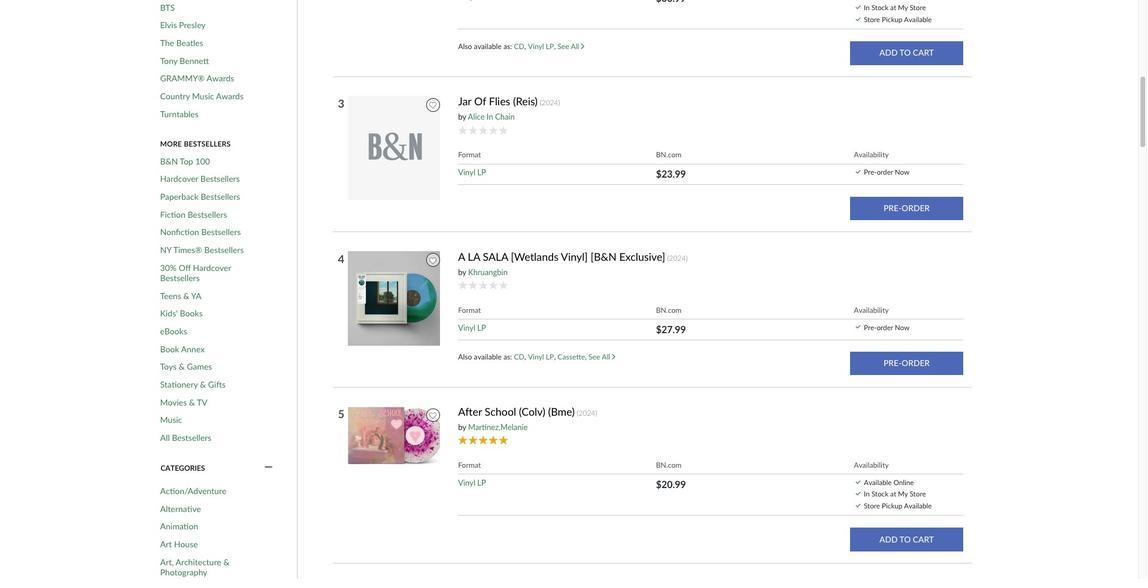 Task type: vqa. For each thing, say whether or not it's contained in the screenshot.
the middle De
no



Task type: locate. For each thing, give the bounding box(es) containing it.
a la sala [wetlands vinyl] [b&n exclusive] image
[[347, 251, 443, 346]]

& left tv
[[189, 397, 195, 408]]

1 cd link from the top
[[514, 42, 524, 51]]

check image
[[856, 5, 861, 9], [856, 170, 861, 174], [856, 481, 861, 484]]

2 now from the top
[[895, 323, 910, 332]]

available up school
[[474, 353, 502, 362]]

1 check image from the top
[[856, 5, 861, 9]]

1 horizontal spatial see all
[[589, 353, 612, 362]]

exclusive]
[[619, 250, 665, 263]]

1 vertical spatial vinyl lp
[[458, 323, 486, 333]]

house
[[174, 539, 198, 550]]

lp for after school (colv) (bme)
[[477, 478, 486, 488]]

beatles
[[176, 38, 203, 48]]

1 store from the top
[[864, 15, 880, 23]]

0 vertical spatial pre-
[[864, 168, 877, 176]]

also
[[458, 42, 472, 51], [458, 353, 472, 362]]

bestsellers down hardcover bestsellers link
[[201, 192, 240, 202]]

None submit
[[850, 41, 963, 65], [850, 197, 963, 220], [850, 352, 963, 375], [850, 528, 963, 552], [850, 41, 963, 65], [850, 197, 963, 220], [850, 352, 963, 375], [850, 528, 963, 552]]

bestsellers inside all bestsellers link
[[172, 433, 211, 443]]

of
[[474, 95, 486, 108]]

movies
[[160, 397, 187, 408]]

bts
[[160, 2, 175, 12]]

vinyl lp link
[[528, 42, 554, 51], [458, 168, 486, 178], [458, 323, 486, 333], [528, 353, 554, 362], [458, 478, 486, 488]]

1 horizontal spatial see
[[589, 353, 600, 362]]

[wetlands
[[511, 250, 559, 263]]

&
[[183, 291, 189, 301], [179, 362, 185, 372], [200, 380, 206, 390], [189, 397, 195, 408], [223, 557, 229, 567]]

awards inside 'link'
[[207, 73, 234, 83]]

grammy® awards
[[160, 73, 234, 83]]

martinez,melanie link
[[468, 423, 528, 432]]

stationery
[[160, 380, 198, 390]]

right image for bottom the see all link
[[612, 354, 616, 360]]

2 cd from the top
[[514, 353, 524, 362]]

a la sala [wetlands vinyl] [b&n exclusive] link
[[458, 250, 665, 263]]

(2024) right (bme)
[[577, 409, 597, 418]]

2 available from the top
[[474, 353, 502, 362]]

& for ya
[[183, 291, 189, 301]]

by inside after school (colv) (bme) (2024) by martinez,melanie
[[458, 423, 466, 432]]

vinyl]
[[561, 250, 588, 263]]

& left ya
[[183, 291, 189, 301]]

bestsellers up ny times® bestsellers
[[201, 227, 241, 237]]

1 order from the top
[[877, 168, 893, 176]]

0 vertical spatial hardcover
[[160, 174, 198, 184]]

0 vertical spatial bn.com
[[656, 151, 682, 160]]

book annex
[[160, 344, 205, 354]]

2 store pickup available from the top
[[864, 502, 932, 510]]

& inside art, architecture & photography
[[223, 557, 229, 567]]

see all link
[[558, 42, 585, 51], [589, 353, 616, 362]]

as: up flies
[[504, 42, 512, 51]]

cd for also available as: cd , vinyl lp , cassette ,
[[514, 353, 524, 362]]

bestsellers up '100'
[[184, 140, 231, 149]]

1 vertical spatial stock
[[872, 490, 889, 498]]

by down after
[[458, 423, 466, 432]]

available
[[904, 15, 932, 23], [864, 478, 892, 487], [904, 502, 932, 510]]

2 horizontal spatial all
[[602, 353, 610, 362]]

0 vertical spatial awards
[[207, 73, 234, 83]]

as: for also available as: cd , vinyl lp , cassette ,
[[504, 353, 512, 362]]

availability for jar of flies (reis)
[[854, 151, 889, 160]]

2 availability from the top
[[854, 306, 889, 315]]

2 bn.com from the top
[[656, 306, 682, 315]]

1 vertical spatial store
[[864, 502, 880, 510]]

by inside jar of flies (reis) (2024) by alice in chain
[[458, 112, 466, 122]]

0 vertical spatial see all
[[558, 42, 581, 51]]

animation
[[160, 522, 198, 532]]

(2024) right exclusive]
[[667, 254, 688, 263]]

school
[[485, 405, 516, 418]]

presley
[[179, 20, 206, 30]]

order
[[877, 168, 893, 176], [877, 323, 893, 332]]

elvis presley link
[[160, 20, 206, 30]]

right image for left the see all link
[[581, 43, 585, 49]]

alternative link
[[160, 504, 201, 514]]

0 vertical spatial music
[[192, 91, 214, 101]]

availability for after school (colv) (bme)
[[854, 461, 889, 470]]

2 vertical spatial availability
[[854, 461, 889, 470]]

awards up country music awards
[[207, 73, 234, 83]]

1 pickup from the top
[[882, 15, 903, 23]]

cd link for see all
[[514, 42, 524, 51]]

1 vinyl lp from the top
[[458, 168, 486, 178]]

2 as: from the top
[[504, 353, 512, 362]]

nonfiction bestsellers link
[[160, 227, 241, 238]]

music link
[[160, 415, 182, 426]]

3 check image from the top
[[856, 481, 861, 484]]

2 vinyl lp from the top
[[458, 323, 486, 333]]

3 vinyl lp from the top
[[458, 478, 486, 488]]

see for bottom the see all link
[[589, 353, 600, 362]]

bn.com up $23.99
[[656, 151, 682, 160]]

alice
[[468, 112, 485, 122]]

art
[[160, 539, 172, 550]]

pickup for 4th check image from the bottom
[[882, 15, 903, 23]]

1 horizontal spatial see all link
[[589, 353, 616, 362]]

by down the a
[[458, 267, 466, 277]]

bestsellers for paperback bestsellers
[[201, 192, 240, 202]]

availability for a la sala [wetlands vinyl] [b&n exclusive]
[[854, 306, 889, 315]]

& right architecture
[[223, 557, 229, 567]]

as: up school
[[504, 353, 512, 362]]

1 by from the top
[[458, 112, 466, 122]]

2 vertical spatial format
[[458, 461, 481, 470]]

check image
[[856, 17, 861, 21], [856, 325, 861, 329], [856, 492, 861, 496], [856, 504, 861, 508]]

pickup for 1st check image from the bottom of the page
[[882, 502, 903, 510]]

available up the of
[[474, 42, 502, 51]]

0 vertical spatial availability
[[854, 151, 889, 160]]

pre- for jar of flies (reis)
[[864, 168, 877, 176]]

0 vertical spatial store pickup available
[[864, 15, 932, 23]]

0 vertical spatial pickup
[[882, 15, 903, 23]]

elvis
[[160, 20, 177, 30]]

1 pre- from the top
[[864, 168, 877, 176]]

bestsellers up 30% off hardcover bestsellers link
[[204, 245, 244, 255]]

& for games
[[179, 362, 185, 372]]

stationery & gifts
[[160, 380, 226, 390]]

1 vertical spatial pickup
[[882, 502, 903, 510]]

hardcover inside 30% off hardcover bestsellers
[[193, 263, 231, 273]]

0 vertical spatial order
[[877, 168, 893, 176]]

1 vertical spatial now
[[895, 323, 910, 332]]

& for gifts
[[200, 380, 206, 390]]

bestsellers inside the fiction bestsellers "link"
[[188, 209, 227, 219]]

country music awards
[[160, 91, 244, 101]]

1 horizontal spatial music
[[192, 91, 214, 101]]

alice in chain link
[[468, 112, 515, 122]]

0 vertical spatial in
[[864, 3, 870, 11]]

jar of flies (reis) image
[[347, 95, 443, 200]]

1 also from the top
[[458, 42, 472, 51]]

0 vertical spatial as:
[[504, 42, 512, 51]]

0 vertical spatial store
[[864, 15, 880, 23]]

2 store from the top
[[864, 502, 880, 510]]

now
[[895, 168, 910, 176], [895, 323, 910, 332]]

0 vertical spatial stock
[[872, 3, 889, 11]]

2 vertical spatial (2024)
[[577, 409, 597, 418]]

100
[[195, 156, 210, 166]]

cd up (reis)
[[514, 42, 524, 51]]

(2024) right (reis)
[[540, 98, 560, 107]]

bestsellers down off
[[160, 273, 200, 283]]

1 vertical spatial (2024)
[[667, 254, 688, 263]]

1 availability from the top
[[854, 151, 889, 160]]

after school (colv) (bme) link
[[458, 405, 575, 419]]

3 format from the top
[[458, 461, 481, 470]]

cassette
[[558, 353, 585, 362]]

bestsellers down paperback bestsellers link
[[188, 209, 227, 219]]

2 vertical spatial all
[[160, 433, 170, 443]]

1 vertical spatial by
[[458, 267, 466, 277]]

1 pre-order now from the top
[[864, 168, 910, 176]]

1 vertical spatial hardcover
[[193, 263, 231, 273]]

available online
[[864, 478, 914, 487]]

1 as: from the top
[[504, 42, 512, 51]]

format down martinez,melanie
[[458, 461, 481, 470]]

bestsellers inside paperback bestsellers link
[[201, 192, 240, 202]]

0 vertical spatial check image
[[856, 5, 861, 9]]

bestsellers down 'music' link
[[172, 433, 211, 443]]

music down grammy® awards 'link'
[[192, 91, 214, 101]]

cd link up (reis)
[[514, 42, 524, 51]]

1 now from the top
[[895, 168, 910, 176]]

format down khruangbin
[[458, 306, 481, 315]]

by left alice
[[458, 112, 466, 122]]

0 horizontal spatial music
[[160, 415, 182, 425]]

1 at from the top
[[890, 3, 896, 11]]

bestsellers inside 30% off hardcover bestsellers
[[160, 273, 200, 283]]

1 vertical spatial pre-order now
[[864, 323, 910, 332]]

2 by from the top
[[458, 267, 466, 277]]

0 vertical spatial pre-order now
[[864, 168, 910, 176]]

3 by from the top
[[458, 423, 466, 432]]

see all for bottom the see all link
[[589, 353, 612, 362]]

1 vertical spatial cd link
[[514, 353, 524, 362]]

1 vertical spatial pre-
[[864, 323, 877, 332]]

0 horizontal spatial see all
[[558, 42, 581, 51]]

the
[[160, 38, 174, 48]]

2 pre- from the top
[[864, 323, 877, 332]]

$27.99 link
[[656, 324, 686, 335]]

0 vertical spatial all
[[571, 42, 579, 51]]

1 vertical spatial also
[[458, 353, 472, 362]]

format for after
[[458, 461, 481, 470]]

2 check image from the top
[[856, 170, 861, 174]]

bestsellers inside hardcover bestsellers link
[[200, 174, 240, 184]]

0 vertical spatial see all link
[[558, 42, 585, 51]]

kids'
[[160, 309, 178, 319]]

2 vertical spatial in
[[864, 490, 870, 498]]

hardcover
[[160, 174, 198, 184], [193, 263, 231, 273]]

available for also available as: cd , vinyl lp , cassette ,
[[474, 353, 502, 362]]

vinyl for after school (colv) (bme)
[[458, 478, 475, 488]]

country music awards link
[[160, 91, 244, 102]]

bestsellers down '100'
[[200, 174, 240, 184]]

(2024) inside after school (colv) (bme) (2024) by martinez,melanie
[[577, 409, 597, 418]]

3 bn.com from the top
[[656, 461, 682, 470]]

0 horizontal spatial (2024)
[[540, 98, 560, 107]]

0 horizontal spatial see
[[558, 42, 569, 51]]

1 vertical spatial available
[[474, 353, 502, 362]]

bn.com for jar of flies (reis)
[[656, 151, 682, 160]]

1 vertical spatial see
[[589, 353, 600, 362]]

toys & games link
[[160, 362, 212, 372]]

2 vertical spatial check image
[[856, 481, 861, 484]]

1 vertical spatial order
[[877, 323, 893, 332]]

1 vertical spatial cd
[[514, 353, 524, 362]]

format down alice
[[458, 151, 481, 160]]

1 vertical spatial format
[[458, 306, 481, 315]]

action/adventure
[[160, 486, 226, 496]]

cd left cassette link
[[514, 353, 524, 362]]

1 vertical spatial right image
[[612, 354, 616, 360]]

also for also available as: cd , vinyl lp ,
[[458, 42, 472, 51]]

top
[[180, 156, 193, 166]]

1 horizontal spatial right image
[[612, 354, 616, 360]]

4
[[338, 252, 344, 266]]

0 horizontal spatial right image
[[581, 43, 585, 49]]

0 vertical spatial my store
[[898, 3, 926, 11]]

1 vertical spatial check image
[[856, 170, 861, 174]]

0 vertical spatial right image
[[581, 43, 585, 49]]

khruangbin
[[468, 267, 508, 277]]

1 vertical spatial my store
[[898, 490, 926, 498]]

1 cd from the top
[[514, 42, 524, 51]]

30% off hardcover bestsellers link
[[160, 263, 259, 284]]

available
[[474, 42, 502, 51], [474, 353, 502, 362]]

1 horizontal spatial (2024)
[[577, 409, 597, 418]]

1 vertical spatial bn.com
[[656, 306, 682, 315]]

bestsellers for nonfiction bestsellers
[[201, 227, 241, 237]]

right image
[[581, 43, 585, 49], [612, 354, 616, 360]]

& left 'gifts'
[[200, 380, 206, 390]]

bn.com up $27.99 link
[[656, 306, 682, 315]]

0 vertical spatial (2024)
[[540, 98, 560, 107]]

0 horizontal spatial all
[[160, 433, 170, 443]]

vinyl
[[528, 42, 544, 51], [458, 168, 475, 178], [458, 323, 475, 333], [528, 353, 544, 362], [458, 478, 475, 488]]

0 vertical spatial also
[[458, 42, 472, 51]]

also up after
[[458, 353, 472, 362]]

0 vertical spatial cd link
[[514, 42, 524, 51]]

& right toys
[[179, 362, 185, 372]]

0 vertical spatial now
[[895, 168, 910, 176]]

0 vertical spatial at
[[890, 3, 896, 11]]

0 vertical spatial available
[[904, 15, 932, 23]]

vinyl lp link for jar of flies (reis)
[[458, 168, 486, 178]]

(2024) for (bme)
[[577, 409, 597, 418]]

art, architecture & photography link
[[160, 557, 259, 578]]

awards down grammy® awards 'link'
[[216, 91, 244, 101]]

1 my store from the top
[[898, 3, 926, 11]]

art house
[[160, 539, 198, 550]]

la
[[468, 250, 480, 263]]

also up jar
[[458, 42, 472, 51]]

1 vertical spatial all
[[602, 353, 610, 362]]

0 vertical spatial vinyl lp
[[458, 168, 486, 178]]

vinyl for a la sala [wetlands vinyl] [b&n exclusive]
[[458, 323, 475, 333]]

(reis)
[[513, 95, 538, 108]]

store
[[864, 15, 880, 23], [864, 502, 880, 510]]

2 cd link from the top
[[514, 353, 524, 362]]

0 vertical spatial cd
[[514, 42, 524, 51]]

0 vertical spatial format
[[458, 151, 481, 160]]

bn.com up $20.99 link
[[656, 461, 682, 470]]

ebooks
[[160, 326, 187, 337]]

0 vertical spatial available
[[474, 42, 502, 51]]

jar of flies (reis) (2024) by alice in chain
[[458, 95, 560, 122]]

chain
[[495, 112, 515, 122]]

1 vertical spatial at
[[890, 490, 896, 498]]

(2024) inside jar of flies (reis) (2024) by alice in chain
[[540, 98, 560, 107]]

2 pickup from the top
[[882, 502, 903, 510]]

bestsellers for hardcover bestsellers
[[200, 174, 240, 184]]

3 check image from the top
[[856, 492, 861, 496]]

1 vertical spatial as:
[[504, 353, 512, 362]]

2 order from the top
[[877, 323, 893, 332]]

pre-order now for jar of flies (reis)
[[864, 168, 910, 176]]

music down the movies
[[160, 415, 182, 425]]

2 vertical spatial vinyl lp
[[458, 478, 486, 488]]

0 vertical spatial in stock at my store
[[864, 3, 926, 11]]

also for also available as: cd , vinyl lp , cassette ,
[[458, 353, 472, 362]]

cd link left cassette link
[[514, 353, 524, 362]]

1 vertical spatial availability
[[854, 306, 889, 315]]

my store
[[898, 3, 926, 11], [898, 490, 926, 498]]

1 vertical spatial store pickup available
[[864, 502, 932, 510]]

hardcover down ny times® bestsellers link
[[193, 263, 231, 273]]

3 availability from the top
[[854, 461, 889, 470]]

2 vertical spatial bn.com
[[656, 461, 682, 470]]

1 vertical spatial see all
[[589, 353, 612, 362]]

2 also from the top
[[458, 353, 472, 362]]

2 vertical spatial by
[[458, 423, 466, 432]]

see all for left the see all link
[[558, 42, 581, 51]]

in
[[864, 3, 870, 11], [487, 112, 493, 122], [864, 490, 870, 498]]

1 available from the top
[[474, 42, 502, 51]]

2 horizontal spatial (2024)
[[667, 254, 688, 263]]

1 horizontal spatial all
[[571, 42, 579, 51]]

1 vertical spatial in stock at my store
[[864, 490, 926, 498]]

check image for pre-
[[856, 170, 861, 174]]

1 vertical spatial in
[[487, 112, 493, 122]]

stock
[[872, 3, 889, 11], [872, 490, 889, 498]]

bestsellers inside nonfiction bestsellers link
[[201, 227, 241, 237]]

0 vertical spatial see
[[558, 42, 569, 51]]

1 bn.com from the top
[[656, 151, 682, 160]]

2 check image from the top
[[856, 325, 861, 329]]

1 format from the top
[[458, 151, 481, 160]]

check image for available
[[856, 481, 861, 484]]

grammy®
[[160, 73, 205, 83]]

nonfiction bestsellers
[[160, 227, 241, 237]]

vinyl lp for a
[[458, 323, 486, 333]]

2 format from the top
[[458, 306, 481, 315]]

2 pre-order now from the top
[[864, 323, 910, 332]]

vinyl lp
[[458, 168, 486, 178], [458, 323, 486, 333], [458, 478, 486, 488]]

hardcover up paperback in the top left of the page
[[160, 174, 198, 184]]

vinyl lp link for a la sala [wetlands vinyl] [b&n exclusive]
[[458, 323, 486, 333]]

vinyl lp link for after school (colv) (bme)
[[458, 478, 486, 488]]

awards
[[207, 73, 234, 83], [216, 91, 244, 101]]

0 vertical spatial by
[[458, 112, 466, 122]]

5
[[338, 408, 344, 421]]

format for jar
[[458, 151, 481, 160]]



Task type: describe. For each thing, give the bounding box(es) containing it.
flies
[[489, 95, 510, 108]]

vinyl for jar of flies (reis)
[[458, 168, 475, 178]]

bestsellers for all bestsellers
[[172, 433, 211, 443]]

bestsellers for more bestsellers
[[184, 140, 231, 149]]

also available as: cd , vinyl lp , cassette ,
[[458, 353, 589, 362]]

[b&n
[[591, 250, 617, 263]]

(colv)
[[519, 405, 545, 418]]

3
[[338, 97, 344, 110]]

1 stock from the top
[[872, 3, 889, 11]]

bn.com for a la sala [wetlands vinyl] [b&n exclusive]
[[656, 306, 682, 315]]

stationery & gifts link
[[160, 380, 226, 390]]

more bestsellers
[[160, 140, 231, 149]]

bestsellers for fiction bestsellers
[[188, 209, 227, 219]]

1 check image from the top
[[856, 17, 861, 21]]

2 vertical spatial available
[[904, 502, 932, 510]]

lp for jar of flies (reis)
[[477, 168, 486, 178]]

30%
[[160, 263, 177, 273]]

tv
[[197, 397, 207, 408]]

paperback bestsellers
[[160, 192, 240, 202]]

1 vertical spatial see all link
[[589, 353, 616, 362]]

all bestsellers link
[[160, 433, 211, 443]]

1 vertical spatial awards
[[216, 91, 244, 101]]

check image for in
[[856, 5, 861, 9]]

pre-order now for a la sala [wetlands vinyl] [b&n exclusive]
[[864, 323, 910, 332]]

$20.99 link
[[656, 479, 686, 490]]

gifts
[[208, 380, 226, 390]]

turntables
[[160, 109, 198, 119]]

teens & ya link
[[160, 291, 202, 301]]

paperback
[[160, 192, 199, 202]]

order for jar of flies (reis)
[[877, 168, 893, 176]]

elvis presley
[[160, 20, 206, 30]]

all bestsellers
[[160, 433, 211, 443]]

b&n top 100
[[160, 156, 210, 166]]

by for after
[[458, 423, 466, 432]]

bts link
[[160, 2, 175, 13]]

books
[[180, 309, 203, 319]]

also available as: cd , vinyl lp ,
[[458, 42, 558, 51]]

hardcover bestsellers
[[160, 174, 240, 184]]

minus image
[[265, 463, 273, 474]]

alternative
[[160, 504, 201, 514]]

now for jar of flies (reis)
[[895, 168, 910, 176]]

now for a la sala [wetlands vinyl] [b&n exclusive]
[[895, 323, 910, 332]]

sala
[[483, 250, 508, 263]]

$23.99
[[656, 169, 686, 180]]

pre- for a la sala [wetlands vinyl] [b&n exclusive]
[[864, 323, 877, 332]]

vinyl lp for after
[[458, 478, 486, 488]]

country
[[160, 91, 190, 101]]

2 at from the top
[[890, 490, 896, 498]]

30% off hardcover bestsellers
[[160, 263, 231, 283]]

tony
[[160, 56, 178, 66]]

art house link
[[160, 539, 198, 550]]

& for tv
[[189, 397, 195, 408]]

by inside a la sala [wetlands vinyl] [b&n exclusive] (2024) by khruangbin
[[458, 267, 466, 277]]

teens & ya
[[160, 291, 202, 301]]

more
[[160, 140, 182, 149]]

order for a la sala [wetlands vinyl] [b&n exclusive]
[[877, 323, 893, 332]]

grammy® awards link
[[160, 73, 234, 84]]

in inside jar of flies (reis) (2024) by alice in chain
[[487, 112, 493, 122]]

action/adventure link
[[160, 486, 226, 497]]

2 stock from the top
[[872, 490, 889, 498]]

2 in stock at my store from the top
[[864, 490, 926, 498]]

available for also available as: cd , vinyl lp ,
[[474, 42, 502, 51]]

after school (colv) (bme) image
[[347, 406, 443, 466]]

bennett
[[180, 56, 209, 66]]

see for left the see all link
[[558, 42, 569, 51]]

fiction bestsellers link
[[160, 209, 227, 220]]

lp for a la sala [wetlands vinyl] [b&n exclusive]
[[477, 323, 486, 333]]

4 check image from the top
[[856, 504, 861, 508]]

cd link for cassette
[[514, 353, 524, 362]]

ny times® bestsellers
[[160, 245, 244, 255]]

as: for also available as: cd , vinyl lp ,
[[504, 42, 512, 51]]

(2024) for (reis)
[[540, 98, 560, 107]]

format for a
[[458, 306, 481, 315]]

martinez,melanie
[[468, 423, 528, 432]]

b&n
[[160, 156, 178, 166]]

ebooks link
[[160, 326, 187, 337]]

games
[[187, 362, 212, 372]]

nonfiction
[[160, 227, 199, 237]]

art,
[[160, 557, 174, 567]]

architecture
[[176, 557, 221, 567]]

tony bennett
[[160, 56, 209, 66]]

$27.99
[[656, 324, 686, 335]]

(2024) inside a la sala [wetlands vinyl] [b&n exclusive] (2024) by khruangbin
[[667, 254, 688, 263]]

kids' books link
[[160, 309, 203, 319]]

annex
[[181, 344, 205, 354]]

off
[[179, 263, 191, 273]]

$23.99 link
[[656, 169, 686, 180]]

categories button
[[160, 463, 274, 474]]

1 vertical spatial music
[[160, 415, 182, 425]]

hardcover bestsellers link
[[160, 174, 240, 184]]

(bme)
[[548, 405, 575, 418]]

cd for also available as: cd , vinyl lp ,
[[514, 42, 524, 51]]

animation link
[[160, 522, 198, 532]]

kids' books
[[160, 309, 203, 319]]

after school (colv) (bme) (2024) by martinez,melanie
[[458, 405, 597, 432]]

0 horizontal spatial see all link
[[558, 42, 585, 51]]

art, architecture & photography
[[160, 557, 229, 578]]

vinyl lp for jar
[[458, 168, 486, 178]]

book
[[160, 344, 179, 354]]

jar of flies (reis) link
[[458, 95, 538, 108]]

2 my store from the top
[[898, 490, 926, 498]]

fiction
[[160, 209, 186, 219]]

ya
[[191, 291, 202, 301]]

1 in stock at my store from the top
[[864, 3, 926, 11]]

bestsellers inside ny times® bestsellers link
[[204, 245, 244, 255]]

khruangbin link
[[468, 267, 508, 277]]

online
[[894, 478, 914, 487]]

ny times® bestsellers link
[[160, 245, 244, 255]]

the beatles link
[[160, 38, 203, 48]]

all inside all bestsellers link
[[160, 433, 170, 443]]

1 vertical spatial available
[[864, 478, 892, 487]]

by for jar
[[458, 112, 466, 122]]

$20.99
[[656, 479, 686, 490]]

jar
[[458, 95, 472, 108]]

bn.com for after school (colv) (bme)
[[656, 461, 682, 470]]

1 store pickup available from the top
[[864, 15, 932, 23]]

photography
[[160, 568, 207, 578]]

b&n top 100 link
[[160, 156, 210, 166]]

categories
[[161, 464, 205, 473]]

times®
[[173, 245, 202, 255]]

turntables link
[[160, 109, 198, 119]]



